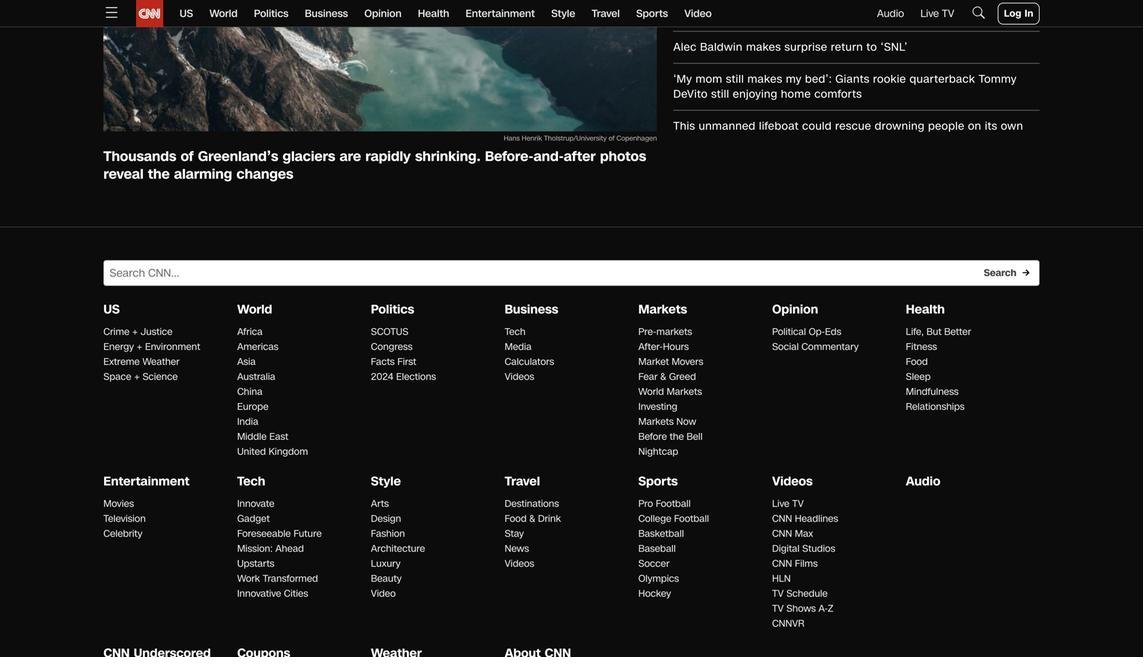 Task type: vqa. For each thing, say whether or not it's contained in the screenshot.
Davidson,
no



Task type: locate. For each thing, give the bounding box(es) containing it.
elections
[[396, 370, 436, 383]]

1 horizontal spatial audio link
[[906, 473, 941, 490]]

quarterback
[[910, 71, 976, 87]]

0 horizontal spatial us link
[[103, 301, 120, 318]]

live inside live tv cnn headlines cnn max digital studios cnn films hln tv schedule tv shows a-z cnnvr
[[773, 497, 790, 510]]

sleep
[[906, 370, 931, 383]]

0 horizontal spatial opinion
[[365, 6, 402, 21]]

food
[[906, 355, 928, 368], [505, 512, 527, 525]]

0 vertical spatial the
[[148, 165, 170, 184]]

1 horizontal spatial travel
[[592, 6, 620, 21]]

baldwin
[[701, 39, 743, 55]]

0 horizontal spatial audio link
[[878, 6, 905, 21]]

rescue
[[836, 118, 872, 134]]

1 vertical spatial video link
[[371, 587, 396, 600]]

0 vertical spatial style
[[552, 6, 576, 21]]

2024 elections link
[[371, 370, 436, 383]]

tech link up innovate
[[237, 473, 266, 490]]

z
[[828, 602, 834, 615]]

live tv link up cnn headlines link
[[773, 497, 804, 510]]

1 horizontal spatial travel link
[[592, 0, 620, 27]]

of inside thousands of greenland's glaciers are rapidly shrinking. before-and-after photos reveal the alarming changes
[[181, 147, 194, 166]]

relationships link
[[906, 400, 965, 413]]

lifeboat
[[760, 118, 799, 134]]

search button
[[980, 262, 1040, 284]]

ui arrow right thick image
[[1023, 269, 1031, 277]]

1 vertical spatial tech link
[[237, 473, 266, 490]]

1 cnn from the top
[[773, 512, 793, 525]]

destinations
[[505, 497, 559, 510]]

0 vertical spatial health
[[418, 6, 450, 21]]

markets up pre-markets link
[[639, 301, 688, 318]]

0 vertical spatial markets
[[639, 301, 688, 318]]

food up stay link
[[505, 512, 527, 525]]

makes inside 'my mom still makes my bed': giants rookie quarterback tommy devito still enjoying home comforts
[[748, 71, 783, 87]]

1 horizontal spatial live
[[921, 6, 940, 21]]

crime + justice link
[[103, 325, 173, 338]]

before-
[[485, 147, 534, 166]]

1 horizontal spatial politics link
[[371, 301, 415, 318]]

of up photos
[[609, 133, 615, 143]]

2 horizontal spatial of
[[828, 0, 838, 8]]

1 horizontal spatial entertainment
[[466, 6, 535, 21]]

markets down investing link
[[639, 415, 674, 428]]

still right devito
[[712, 86, 730, 102]]

india link
[[237, 415, 259, 428]]

0 horizontal spatial health
[[418, 6, 450, 21]]

0 vertical spatial audio
[[878, 6, 905, 21]]

drowning
[[875, 118, 925, 134]]

luxury link
[[371, 557, 401, 570]]

science
[[143, 370, 178, 383]]

tech inside tech media calculators videos
[[505, 325, 526, 338]]

0 horizontal spatial video
[[371, 587, 396, 600]]

tech for tech
[[237, 473, 266, 490]]

0 vertical spatial politics link
[[254, 0, 289, 27]]

0 vertical spatial travel
[[592, 6, 620, 21]]

1 vertical spatial health link
[[906, 301, 945, 318]]

africa americas asia australia china europe india middle east united kingdom
[[237, 325, 308, 458]]

videos inside "destinations food & drink stay news videos"
[[505, 557, 535, 570]]

tv up cnn headlines link
[[793, 497, 804, 510]]

people
[[929, 118, 965, 134]]

1 horizontal spatial politics
[[371, 301, 415, 318]]

video link up alec
[[685, 0, 712, 27]]

0 vertical spatial audio link
[[878, 6, 905, 21]]

1 horizontal spatial us
[[180, 6, 193, 21]]

1 vertical spatial style
[[371, 473, 401, 490]]

live tv link right "is"
[[921, 6, 955, 21]]

2 vertical spatial videos
[[505, 557, 535, 570]]

1 vertical spatial audio
[[906, 473, 941, 490]]

0 horizontal spatial us
[[103, 301, 120, 318]]

work transformed link
[[237, 572, 318, 585]]

+ down crime + justice "link"
[[137, 340, 142, 353]]

+ down extreme weather link
[[134, 370, 140, 383]]

0 vertical spatial &
[[661, 370, 667, 383]]

tech up the media link
[[505, 325, 526, 338]]

the inside thousands of greenland's glaciers are rapidly shrinking. before-and-after photos reveal the alarming changes
[[148, 165, 170, 184]]

entertainment for entertainment link to the top
[[466, 6, 535, 21]]

–
[[739, 7, 744, 23]]

relationships
[[906, 400, 965, 413]]

0 vertical spatial business link
[[305, 0, 348, 27]]

video up alec
[[685, 6, 712, 21]]

1 vertical spatial video
[[371, 587, 396, 600]]

0 vertical spatial live tv link
[[921, 6, 955, 21]]

1 horizontal spatial of
[[609, 133, 615, 143]]

1 vertical spatial of
[[609, 133, 615, 143]]

0 vertical spatial makes
[[747, 39, 782, 55]]

trial confirms heart benefits of wegovy, but is weight loss responsible – or something else? link
[[674, 0, 1040, 23]]

1 vertical spatial live
[[773, 497, 790, 510]]

cnn up digital
[[773, 527, 793, 540]]

videos up cnn headlines link
[[773, 473, 813, 490]]

facts
[[371, 355, 395, 368]]

americas
[[237, 340, 279, 353]]

news
[[505, 542, 529, 555]]

& down destinations on the bottom of the page
[[530, 512, 536, 525]]

live for live tv
[[921, 6, 940, 21]]

1 horizontal spatial business
[[505, 301, 559, 318]]

1 vertical spatial travel link
[[505, 473, 540, 490]]

1 vertical spatial sports
[[639, 473, 678, 490]]

of right benefits on the right top
[[828, 0, 838, 8]]

opinion
[[365, 6, 402, 21], [773, 301, 819, 318]]

beauty link
[[371, 572, 402, 585]]

1 vertical spatial football
[[675, 512, 709, 525]]

shrinking.
[[415, 147, 481, 166]]

0 horizontal spatial politics link
[[254, 0, 289, 27]]

environment
[[145, 340, 200, 353]]

tommy
[[979, 71, 1017, 87]]

schedule
[[787, 587, 828, 600]]

sports up pro football link
[[639, 473, 678, 490]]

digital studios link
[[773, 542, 836, 555]]

0 vertical spatial us
[[180, 6, 193, 21]]

+ right crime
[[132, 325, 138, 338]]

0 horizontal spatial video link
[[371, 587, 396, 600]]

cnn up cnn max link
[[773, 512, 793, 525]]

europe
[[237, 400, 269, 413]]

studios
[[803, 542, 836, 555]]

upstarts link
[[237, 557, 275, 570]]

health for the topmost health link
[[418, 6, 450, 21]]

mindfulness link
[[906, 385, 959, 398]]

mom
[[696, 71, 723, 87]]

political op-eds link
[[773, 325, 842, 338]]

0 horizontal spatial politics
[[254, 6, 289, 21]]

tv up cnnvr link
[[773, 602, 784, 615]]

1 vertical spatial politics
[[371, 301, 415, 318]]

benefits
[[781, 0, 825, 8]]

videos link up cnn headlines link
[[773, 473, 813, 490]]

0 horizontal spatial style link
[[371, 473, 401, 490]]

still
[[726, 71, 745, 87], [712, 86, 730, 102]]

calculators link
[[505, 355, 554, 368]]

shows
[[787, 602, 816, 615]]

0 vertical spatial video
[[685, 6, 712, 21]]

politics link
[[254, 0, 289, 27], [371, 301, 415, 318]]

after-
[[639, 340, 663, 353]]

opinion link
[[365, 0, 402, 27], [773, 301, 819, 318]]

fear
[[639, 370, 658, 383]]

basketball
[[639, 527, 684, 540]]

1 horizontal spatial tech link
[[505, 325, 526, 338]]

this unmanned lifeboat could rescue drowning people on its own
[[674, 118, 1024, 134]]

my
[[786, 71, 802, 87]]

soccer link
[[639, 557, 670, 570]]

0 horizontal spatial entertainment
[[103, 473, 190, 490]]

football down pro football link
[[675, 512, 709, 525]]

olympics
[[639, 572, 679, 585]]

facts first link
[[371, 355, 417, 368]]

sports link left trial
[[637, 0, 669, 27]]

to
[[867, 39, 878, 55]]

pre-markets after-hours market movers fear & greed world markets investing markets now before the bell nightcap
[[639, 325, 704, 458]]

videos link down calculators link
[[505, 370, 535, 383]]

1 vertical spatial business link
[[505, 301, 559, 318]]

markets
[[657, 325, 693, 338]]

video down beauty at the bottom of page
[[371, 587, 396, 600]]

1 vertical spatial videos link
[[773, 473, 813, 490]]

1 vertical spatial the
[[670, 430, 684, 443]]

0 vertical spatial politics
[[254, 6, 289, 21]]

1 horizontal spatial business link
[[505, 301, 559, 318]]

tech link
[[505, 325, 526, 338], [237, 473, 266, 490]]

1 horizontal spatial video link
[[685, 0, 712, 27]]

0 horizontal spatial travel link
[[505, 473, 540, 490]]

1 vertical spatial makes
[[748, 71, 783, 87]]

0 vertical spatial live
[[921, 6, 940, 21]]

2 vertical spatial cnn
[[773, 557, 793, 570]]

east
[[270, 430, 289, 443]]

live up cnn headlines link
[[773, 497, 790, 510]]

henrik
[[522, 133, 542, 143]]

0 vertical spatial videos
[[505, 370, 535, 383]]

before
[[639, 430, 667, 443]]

1 vertical spatial travel
[[505, 473, 540, 490]]

commentary
[[802, 340, 859, 353]]

entertainment for the leftmost entertainment link
[[103, 473, 190, 490]]

videos down calculators link
[[505, 370, 535, 383]]

1 horizontal spatial the
[[670, 430, 684, 443]]

& inside the pre-markets after-hours market movers fear & greed world markets investing markets now before the bell nightcap
[[661, 370, 667, 383]]

0 horizontal spatial of
[[181, 147, 194, 166]]

videos inside tech media calculators videos
[[505, 370, 535, 383]]

0 horizontal spatial audio
[[878, 6, 905, 21]]

food inside life, but better fitness food sleep mindfulness relationships
[[906, 355, 928, 368]]

style link
[[552, 0, 576, 27], [371, 473, 401, 490]]

0 vertical spatial food
[[906, 355, 928, 368]]

video link down beauty at the bottom of page
[[371, 587, 396, 600]]

the down markets now link on the right of the page
[[670, 430, 684, 443]]

makes down the or
[[747, 39, 782, 55]]

tv
[[943, 6, 955, 21], [793, 497, 804, 510], [773, 587, 784, 600], [773, 602, 784, 615]]

& right fear
[[661, 370, 667, 383]]

food up "sleep" link
[[906, 355, 928, 368]]

scotus congress facts first 2024 elections
[[371, 325, 436, 383]]

live right "is"
[[921, 6, 940, 21]]

asia
[[237, 355, 256, 368]]

football
[[656, 497, 691, 510], [675, 512, 709, 525]]

sports left trial
[[637, 6, 669, 21]]

markets down "greed"
[[667, 385, 702, 398]]

mission:
[[237, 542, 273, 555]]

tech up innovate
[[237, 473, 266, 490]]

0 horizontal spatial opinion link
[[365, 0, 402, 27]]

destinations link
[[505, 497, 559, 510]]

1 vertical spatial business
[[505, 301, 559, 318]]

cnn up hln
[[773, 557, 793, 570]]

1 horizontal spatial health
[[906, 301, 945, 318]]

politics for the left politics link
[[254, 6, 289, 21]]

videos down news
[[505, 557, 535, 570]]

0 vertical spatial health link
[[418, 0, 450, 27]]

scotus
[[371, 325, 409, 338]]

gadget link
[[237, 512, 270, 525]]

1 horizontal spatial style
[[552, 6, 576, 21]]

political op-eds social commentary
[[773, 325, 859, 353]]

1 vertical spatial opinion
[[773, 301, 819, 318]]

0 vertical spatial sports link
[[637, 0, 669, 27]]

beauty
[[371, 572, 402, 585]]

the right reveal
[[148, 165, 170, 184]]

scotus link
[[371, 325, 409, 338]]

0 vertical spatial videos link
[[505, 370, 535, 383]]

0 vertical spatial video link
[[685, 0, 712, 27]]

food link
[[906, 355, 928, 368]]

tholstrup/university
[[544, 133, 607, 143]]

the inside the pre-markets after-hours market movers fear & greed world markets investing markets now before the bell nightcap
[[670, 430, 684, 443]]

tech link up the media link
[[505, 325, 526, 338]]

business link
[[305, 0, 348, 27], [505, 301, 559, 318]]

food & drink link
[[505, 512, 561, 525]]

market movers link
[[639, 355, 704, 368]]

football up college football link
[[656, 497, 691, 510]]

sports
[[637, 6, 669, 21], [639, 473, 678, 490]]

transformed
[[263, 572, 318, 585]]

0 horizontal spatial tech
[[237, 473, 266, 490]]

audio for top 'audio' link
[[878, 6, 905, 21]]

0 horizontal spatial the
[[148, 165, 170, 184]]

makes left my
[[748, 71, 783, 87]]

0 vertical spatial cnn
[[773, 512, 793, 525]]

videos link down news
[[505, 557, 535, 570]]

innovate
[[237, 497, 275, 510]]

1 vertical spatial food
[[505, 512, 527, 525]]

sports link up pro football link
[[639, 473, 678, 490]]

1 horizontal spatial entertainment link
[[466, 0, 535, 27]]

of right thousands
[[181, 147, 194, 166]]

0 vertical spatial tech
[[505, 325, 526, 338]]

calculators
[[505, 355, 554, 368]]

china
[[237, 385, 263, 398]]



Task type: describe. For each thing, give the bounding box(es) containing it.
3 cnn from the top
[[773, 557, 793, 570]]

cnnvr link
[[773, 617, 805, 630]]

'my mom still makes my bed': giants rookie quarterback tommy devito still enjoying home comforts link
[[674, 71, 1040, 102]]

trial
[[674, 0, 696, 8]]

fitness link
[[906, 340, 938, 353]]

market
[[639, 355, 669, 368]]

04 after.jpg image
[[103, 0, 657, 131]]

1 horizontal spatial health link
[[906, 301, 945, 318]]

audio for 'audio' link to the bottom
[[906, 473, 941, 490]]

basketball link
[[639, 527, 684, 540]]

middle east link
[[237, 430, 289, 443]]

world markets link
[[639, 385, 702, 398]]

photos
[[600, 147, 647, 166]]

0 vertical spatial travel link
[[592, 0, 620, 27]]

tv shows a-z link
[[773, 602, 834, 615]]

movies link
[[103, 497, 134, 510]]

bed':
[[806, 71, 833, 87]]

confirms
[[699, 0, 746, 8]]

its
[[985, 118, 998, 134]]

1 vertical spatial us link
[[103, 301, 120, 318]]

pro football link
[[639, 497, 691, 510]]

'snl'
[[881, 39, 908, 55]]

australia link
[[237, 370, 276, 383]]

pre-markets link
[[639, 325, 693, 338]]

weather
[[143, 355, 180, 368]]

of inside 'trial confirms heart benefits of wegovy, but is weight loss responsible – or something else?'
[[828, 0, 838, 8]]

pre-
[[639, 325, 657, 338]]

1 horizontal spatial video
[[685, 6, 712, 21]]

search
[[985, 266, 1017, 280]]

first
[[398, 355, 417, 368]]

heart
[[750, 0, 778, 8]]

middle
[[237, 430, 267, 443]]

0 vertical spatial world link
[[210, 0, 238, 27]]

pro
[[639, 497, 654, 510]]

0 vertical spatial opinion
[[365, 6, 402, 21]]

nightcap link
[[639, 445, 679, 458]]

are
[[340, 147, 361, 166]]

food inside "destinations food & drink stay news videos"
[[505, 512, 527, 525]]

extreme
[[103, 355, 140, 368]]

0 vertical spatial entertainment link
[[466, 0, 535, 27]]

video inside arts design fashion architecture luxury beauty video
[[371, 587, 396, 600]]

own
[[1001, 118, 1024, 134]]

films
[[795, 557, 818, 570]]

innovative
[[237, 587, 281, 600]]

business for rightmost business link
[[505, 301, 559, 318]]

movies
[[103, 497, 134, 510]]

0 vertical spatial football
[[656, 497, 691, 510]]

0 vertical spatial world
[[210, 6, 238, 21]]

future
[[294, 527, 322, 540]]

now
[[677, 415, 697, 428]]

1 vertical spatial live tv link
[[773, 497, 804, 510]]

weight
[[923, 0, 959, 8]]

stay link
[[505, 527, 524, 540]]

hans
[[504, 133, 520, 143]]

Search search field
[[103, 260, 1040, 286]]

news link
[[505, 542, 529, 555]]

1 vertical spatial world
[[237, 301, 272, 318]]

enjoying
[[733, 86, 778, 102]]

& inside "destinations food & drink stay news videos"
[[530, 512, 536, 525]]

loss
[[962, 0, 983, 8]]

foreseeable
[[237, 527, 291, 540]]

television
[[103, 512, 146, 525]]

1 horizontal spatial us link
[[180, 0, 193, 27]]

1 vertical spatial audio link
[[906, 473, 941, 490]]

1 horizontal spatial style link
[[552, 0, 576, 27]]

0 horizontal spatial entertainment link
[[103, 473, 190, 490]]

destinations food & drink stay news videos
[[505, 497, 561, 570]]

trial confirms heart benefits of wegovy, but is weight loss responsible – or something else?
[[674, 0, 983, 23]]

open menu icon image
[[103, 4, 120, 21]]

business for left business link
[[305, 6, 348, 21]]

alec baldwin makes surprise return to 'snl'
[[674, 39, 908, 55]]

0 vertical spatial opinion link
[[365, 0, 402, 27]]

0 vertical spatial +
[[132, 325, 138, 338]]

markets link
[[639, 301, 688, 318]]

2 vertical spatial markets
[[639, 415, 674, 428]]

2 vertical spatial +
[[134, 370, 140, 383]]

greed
[[669, 370, 696, 383]]

1 vertical spatial +
[[137, 340, 142, 353]]

1 vertical spatial style link
[[371, 473, 401, 490]]

politics for politics link to the right
[[371, 301, 415, 318]]

space
[[103, 370, 131, 383]]

energy
[[103, 340, 134, 353]]

but
[[927, 325, 942, 338]]

tech for tech media calculators videos
[[505, 325, 526, 338]]

nightcap
[[639, 445, 679, 458]]

bell
[[687, 430, 703, 443]]

fashion link
[[371, 527, 405, 540]]

upstarts
[[237, 557, 275, 570]]

0 vertical spatial tech link
[[505, 325, 526, 338]]

0 horizontal spatial style
[[371, 473, 401, 490]]

1 vertical spatial markets
[[667, 385, 702, 398]]

congress
[[371, 340, 413, 353]]

crime
[[103, 325, 130, 338]]

life, but better link
[[906, 325, 972, 338]]

tv left loss
[[943, 6, 955, 21]]

'my mom still makes my bed': giants rookie quarterback tommy devito still enjoying home comforts
[[674, 71, 1017, 102]]

tv down hln "link"
[[773, 587, 784, 600]]

drink
[[538, 512, 561, 525]]

americas link
[[237, 340, 279, 353]]

this unmanned lifeboat could rescue drowning people on its own link
[[674, 118, 1040, 134]]

still right the mom
[[726, 71, 745, 87]]

before the bell link
[[639, 430, 703, 443]]

africa link
[[237, 325, 263, 338]]

1 vertical spatial videos
[[773, 473, 813, 490]]

giants
[[836, 71, 870, 87]]

health for rightmost health link
[[906, 301, 945, 318]]

ahead
[[276, 542, 304, 555]]

in
[[1025, 7, 1034, 20]]

1 vertical spatial sports link
[[639, 473, 678, 490]]

social commentary link
[[773, 340, 859, 353]]

1 vertical spatial opinion link
[[773, 301, 819, 318]]

political
[[773, 325, 807, 338]]

0 vertical spatial sports
[[637, 6, 669, 21]]

congress link
[[371, 340, 413, 353]]

1 vertical spatial us
[[103, 301, 120, 318]]

unmanned
[[699, 118, 756, 134]]

search icon image
[[971, 4, 988, 21]]

1 vertical spatial world link
[[237, 301, 272, 318]]

eds
[[826, 325, 842, 338]]

home
[[781, 86, 811, 102]]

live for live tv cnn headlines cnn max digital studios cnn films hln tv schedule tv shows a-z cnnvr
[[773, 497, 790, 510]]

0 horizontal spatial business link
[[305, 0, 348, 27]]

hans henrik tholstrup/university of copenhagen
[[504, 133, 657, 143]]

Search text field
[[103, 260, 1040, 286]]

1 horizontal spatial opinion
[[773, 301, 819, 318]]

2 vertical spatial videos link
[[505, 557, 535, 570]]

but
[[890, 0, 907, 8]]

0 horizontal spatial travel
[[505, 473, 540, 490]]

cnn films link
[[773, 557, 818, 570]]

innovative cities link
[[237, 587, 308, 600]]

india
[[237, 415, 259, 428]]

op-
[[809, 325, 826, 338]]

2 cnn from the top
[[773, 527, 793, 540]]

2024
[[371, 370, 394, 383]]

changes
[[237, 165, 294, 184]]

world inside the pre-markets after-hours market movers fear & greed world markets investing markets now before the bell nightcap
[[639, 385, 664, 398]]

log
[[1005, 7, 1022, 20]]

australia
[[237, 370, 276, 383]]

else?
[[821, 7, 849, 23]]

thousands
[[103, 147, 176, 166]]



